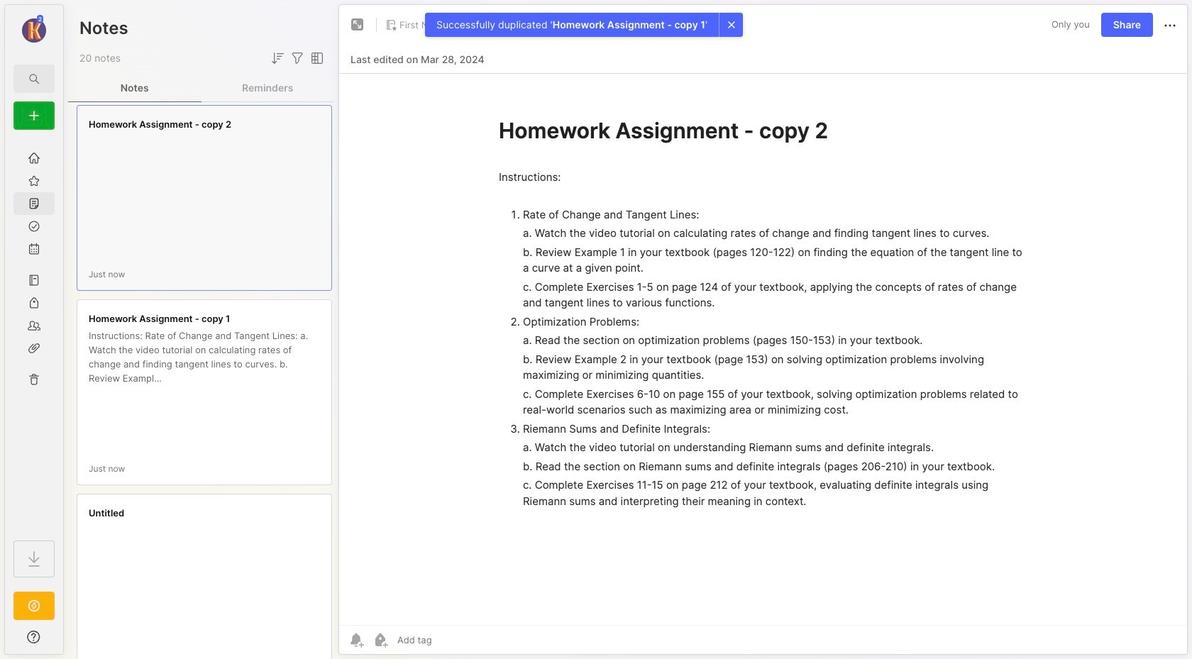 Task type: vqa. For each thing, say whether or not it's contained in the screenshot.
the bottommost A
no



Task type: describe. For each thing, give the bounding box(es) containing it.
add filters image
[[289, 50, 306, 67]]

More actions field
[[1162, 16, 1179, 34]]

Add filters field
[[289, 50, 306, 67]]

upgrade image
[[26, 598, 43, 615]]

Add tag field
[[396, 634, 503, 646]]

tree inside 'main' element
[[5, 138, 63, 528]]

View options field
[[306, 50, 326, 67]]

click to expand image
[[62, 633, 73, 650]]

note window element
[[338, 4, 1188, 659]]

edit search image
[[26, 70, 43, 87]]

expand note image
[[349, 16, 366, 33]]

Sort options field
[[269, 50, 286, 67]]

home image
[[27, 151, 41, 165]]



Task type: locate. For each thing, give the bounding box(es) containing it.
Note Editor text field
[[339, 73, 1187, 625]]

main element
[[0, 0, 68, 659]]

more actions image
[[1162, 17, 1179, 34]]

add tag image
[[372, 632, 389, 649]]

Account field
[[5, 13, 63, 45]]

WHAT'S NEW field
[[5, 626, 63, 649]]

tab list
[[68, 74, 334, 102]]

tree
[[5, 138, 63, 528]]

add a reminder image
[[348, 632, 365, 649]]



